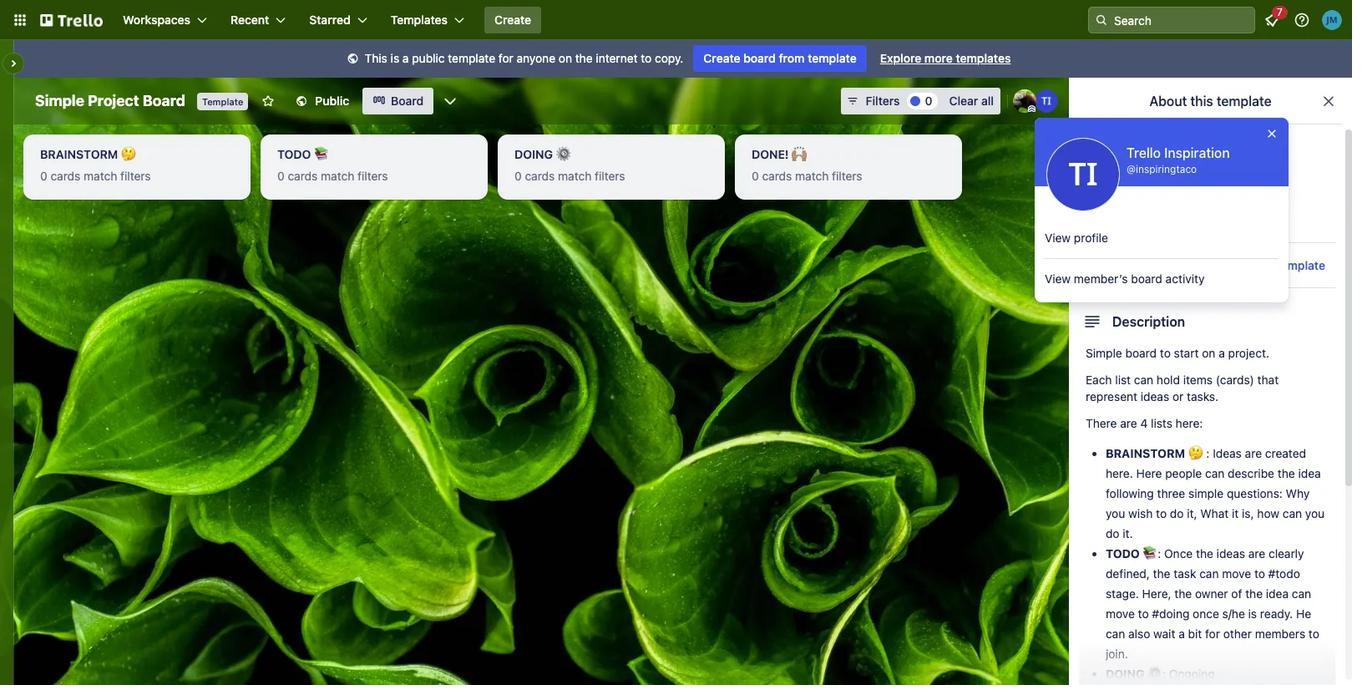 Task type: vqa. For each thing, say whether or not it's contained in the screenshot.
Project
yes



Task type: describe. For each thing, give the bounding box(es) containing it.
it,
[[1187, 506, 1198, 520]]

primary element
[[0, 0, 1353, 40]]

here.
[[1106, 466, 1134, 480]]

trello inspiration @ inspiringtaco
[[1127, 145, 1230, 175]]

each
[[1086, 373, 1112, 387]]

the down task
[[1175, 586, 1192, 601]]

board for from
[[744, 51, 776, 65]]

people
[[1166, 466, 1202, 480]]

inspiringtaco
[[1136, 163, 1197, 175]]

#todo
[[1269, 566, 1301, 581]]

lists
[[1151, 416, 1173, 430]]

simple project board
[[35, 92, 185, 109]]

simple for simple project board
[[35, 92, 84, 109]]

star or unstar board image
[[262, 94, 275, 108]]

DONE! 🙌🏽 text field
[[742, 141, 956, 168]]

public
[[412, 51, 445, 65]]

idea inside : ideas are created here. here people can describe the idea following three simple questions: why you wish to do it, what it is, how can you do it.
[[1299, 466, 1321, 480]]

clear
[[950, 94, 979, 108]]

here,
[[1143, 586, 1172, 601]]

done! 🙌🏽 0 cards match filters
[[752, 147, 863, 183]]

about this template
[[1150, 94, 1272, 109]]

here:
[[1176, 416, 1203, 430]]

list
[[1116, 373, 1131, 387]]

task
[[1174, 566, 1197, 581]]

Search field
[[1109, 8, 1255, 33]]

match for 📚
[[321, 169, 354, 183]]

trello
[[1127, 145, 1161, 160]]

how
[[1258, 506, 1280, 520]]

items
[[1184, 373, 1213, 387]]

@
[[1127, 163, 1136, 175]]

the up here,
[[1153, 566, 1171, 581]]

match for 🙌🏽
[[795, 169, 829, 183]]

he
[[1297, 607, 1312, 621]]

public
[[315, 94, 349, 108]]

template right this
[[1217, 94, 1272, 109]]

2 you from the left
[[1306, 506, 1325, 520]]

join.
[[1106, 647, 1128, 661]]

🤔 for brainstorm 🤔 0 cards match filters
[[121, 147, 136, 161]]

board admins
[[1113, 142, 1200, 157]]

clear all
[[950, 94, 994, 108]]

dmugisha @dmugisha
[[1136, 173, 1199, 204]]

start
[[1174, 346, 1199, 360]]

filters for brainstorm 🤔 0 cards match filters
[[120, 169, 151, 183]]

this
[[1191, 94, 1214, 109]]

board for board
[[391, 94, 424, 108]]

hold
[[1157, 373, 1180, 387]]

board inside 'text box'
[[143, 92, 185, 109]]

starred button
[[299, 7, 377, 33]]

the right once
[[1196, 546, 1214, 561]]

wait
[[1154, 627, 1176, 641]]

@dmugisha
[[1136, 190, 1199, 204]]

filters for done! 🙌🏽 0 cards match filters
[[832, 169, 863, 183]]

📚 for todo 📚 0 cards match filters
[[314, 147, 329, 161]]

to up also
[[1138, 607, 1149, 621]]

from
[[779, 51, 805, 65]]

activity
[[1166, 272, 1205, 286]]

clearly
[[1269, 546, 1305, 561]]

admins
[[1154, 142, 1200, 157]]

inspiration
[[1165, 145, 1230, 160]]

or
[[1173, 389, 1184, 404]]

0 for doing ⚙️ 0 cards match filters
[[515, 169, 522, 183]]

members
[[1255, 627, 1306, 641]]

are inside : ideas are created here. here people can describe the idea following three simple questions: why you wish to do it, what it is, how can you do it.
[[1245, 446, 1262, 460]]

BRAINSTORM 🤔 text field
[[30, 141, 244, 168]]

the left internet
[[575, 51, 593, 65]]

create board from template link
[[694, 45, 867, 72]]

template right public
[[448, 51, 495, 65]]

📚 for todo 📚
[[1143, 546, 1158, 561]]

to left copy.
[[641, 51, 652, 65]]

brainstorm for brainstorm 🤔
[[1106, 446, 1186, 460]]

doing ⚙️ 0 cards match filters
[[515, 147, 625, 183]]

represent
[[1086, 389, 1138, 404]]

0 vertical spatial is
[[391, 51, 399, 65]]

template
[[202, 96, 243, 107]]

can down the why
[[1283, 506, 1303, 520]]

0 horizontal spatial a
[[403, 51, 409, 65]]

template right the from
[[808, 51, 857, 65]]

simple for simple board to start on a project.
[[1086, 346, 1123, 360]]

view for view profile
[[1045, 231, 1071, 245]]

dmugisha link
[[1136, 173, 1198, 188]]

match for ⚙️
[[558, 169, 592, 183]]

2 vertical spatial :
[[1163, 667, 1166, 681]]

templates button
[[381, 7, 475, 33]]

create board from template
[[704, 51, 857, 65]]

this member is an admin of this board. image
[[1028, 105, 1036, 113]]

to down he at the right bottom of page
[[1309, 627, 1320, 641]]

: ideas are created here. here people can describe the idea following three simple questions: why you wish to do it, what it is, how can you do it.
[[1106, 446, 1325, 541]]

there are 4 lists here:
[[1086, 416, 1203, 430]]

project
[[88, 92, 139, 109]]

to inside : ideas are created here. here people can describe the idea following three simple questions: why you wish to do it, what it is, how can you do it.
[[1156, 506, 1167, 520]]

2 horizontal spatial a
[[1219, 346, 1225, 360]]

for inside : once the ideas are clearly defined, the task can move to #todo stage. here, the owner of the idea can move to #doing once s/he is ready. he can also wait a bit for other members to join.
[[1206, 627, 1221, 641]]

ideas inside : once the ideas are clearly defined, the task can move to #todo stage. here, the owner of the idea can move to #doing once s/he is ready. he can also wait a bit for other members to join.
[[1217, 546, 1246, 561]]

7 notifications image
[[1262, 10, 1282, 30]]

templates
[[391, 13, 448, 27]]

view for view member's board activity
[[1045, 272, 1071, 286]]

about
[[1150, 94, 1187, 109]]

1.6m
[[1164, 257, 1191, 272]]

following
[[1106, 486, 1154, 500]]

recent
[[231, 13, 269, 27]]

1 vertical spatial board
[[1131, 272, 1163, 286]]

simple
[[1189, 486, 1224, 500]]

can up join.
[[1106, 627, 1126, 641]]

starred
[[309, 13, 351, 27]]

each list can hold items (cards) that represent ideas or tasks.
[[1086, 373, 1279, 404]]

ideas inside each list can hold items (cards) that represent ideas or tasks.
[[1141, 389, 1170, 404]]

doing ⚙️ : ongoing
[[1106, 667, 1215, 681]]

simple board to start on a project.
[[1086, 346, 1270, 360]]

can up owner
[[1200, 566, 1219, 581]]

todo 📚
[[1106, 546, 1158, 561]]

open information menu image
[[1294, 12, 1311, 28]]

brainstorm 🤔
[[1106, 446, 1204, 460]]

can up he at the right bottom of page
[[1292, 586, 1312, 601]]

0 for done! 🙌🏽 0 cards match filters
[[752, 169, 759, 183]]

share template button
[[1219, 256, 1326, 274]]

todo for todo 📚
[[1106, 546, 1140, 561]]

other
[[1224, 627, 1252, 641]]

create for create
[[495, 13, 531, 27]]

view member's board activity
[[1045, 272, 1205, 286]]

project.
[[1229, 346, 1270, 360]]

search image
[[1095, 13, 1109, 27]]

workspaces
[[123, 13, 191, 27]]

explore more templates link
[[870, 45, 1021, 72]]

also
[[1129, 627, 1151, 641]]

cards for brainstorm
[[51, 169, 80, 183]]

tasks.
[[1187, 389, 1219, 404]]

TODO 📚 text field
[[267, 141, 481, 168]]

cards for todo
[[288, 169, 318, 183]]



Task type: locate. For each thing, give the bounding box(es) containing it.
⚙️
[[556, 147, 571, 161], [1148, 667, 1163, 681]]

1 vertical spatial todo
[[1106, 546, 1140, 561]]

create inside create button
[[495, 13, 531, 27]]

1 horizontal spatial 🤔
[[1189, 446, 1204, 460]]

the down created
[[1278, 466, 1296, 480]]

0 vertical spatial simple
[[35, 92, 84, 109]]

📚 left once
[[1143, 546, 1158, 561]]

jeremy miller (jeremymiller198) image
[[1323, 10, 1343, 30]]

1 you from the left
[[1106, 506, 1126, 520]]

1 horizontal spatial todo
[[1106, 546, 1140, 561]]

view left member's
[[1045, 272, 1071, 286]]

2 vertical spatial a
[[1179, 627, 1185, 641]]

1 vertical spatial 🤔
[[1189, 446, 1204, 460]]

: left once
[[1158, 546, 1161, 561]]

1 horizontal spatial ⚙️
[[1148, 667, 1163, 681]]

what
[[1201, 506, 1229, 520]]

match inside doing ⚙️ 0 cards match filters
[[558, 169, 592, 183]]

match down "doing ⚙️" text box
[[558, 169, 592, 183]]

0 inside done! 🙌🏽 0 cards match filters
[[752, 169, 759, 183]]

create inside create board from template link
[[704, 51, 741, 65]]

0 horizontal spatial on
[[559, 51, 572, 65]]

done!
[[752, 147, 789, 161]]

do left it.
[[1106, 526, 1120, 541]]

more
[[925, 51, 953, 65]]

1 horizontal spatial do
[[1170, 506, 1184, 520]]

a inside : once the ideas are clearly defined, the task can move to #todo stage. here, the owner of the idea can move to #doing once s/he is ready. he can also wait a bit for other members to join.
[[1179, 627, 1185, 641]]

share template
[[1242, 258, 1326, 272]]

:
[[1207, 446, 1210, 460], [1158, 546, 1161, 561], [1163, 667, 1166, 681]]

questions:
[[1227, 486, 1283, 500]]

on right anyone
[[559, 51, 572, 65]]

brainstorm up here
[[1106, 446, 1186, 460]]

explore more templates
[[880, 51, 1011, 65]]

public button
[[285, 88, 359, 114]]

move down the stage.
[[1106, 607, 1135, 621]]

1 horizontal spatial :
[[1163, 667, 1166, 681]]

stage.
[[1106, 586, 1139, 601]]

brainstorm inside brainstorm 🤔 0 cards match filters
[[40, 147, 118, 161]]

is right this
[[391, 51, 399, 65]]

template
[[448, 51, 495, 65], [808, 51, 857, 65], [1217, 94, 1272, 109], [1277, 258, 1326, 272]]

once
[[1193, 607, 1220, 621]]

ideas
[[1213, 446, 1242, 460]]

ideas down it
[[1217, 546, 1246, 561]]

1 horizontal spatial for
[[1206, 627, 1221, 641]]

1 view from the top
[[1045, 231, 1071, 245]]

doing inside doing ⚙️ 0 cards match filters
[[515, 147, 553, 161]]

1 vertical spatial create
[[704, 51, 741, 65]]

1 vertical spatial brainstorm
[[1106, 446, 1186, 460]]

0 horizontal spatial 📚
[[314, 147, 329, 161]]

a left project.
[[1219, 346, 1225, 360]]

0 vertical spatial are
[[1121, 416, 1138, 430]]

you up it.
[[1106, 506, 1126, 520]]

create right copy.
[[704, 51, 741, 65]]

template right "share"
[[1277, 258, 1326, 272]]

filters inside done! 🙌🏽 0 cards match filters
[[832, 169, 863, 183]]

workspaces button
[[113, 7, 217, 33]]

trello inspiration (inspiringtaco) image
[[1035, 89, 1059, 113]]

templates
[[956, 51, 1011, 65]]

filters for todo 📚 0 cards match filters
[[358, 169, 388, 183]]

idea up ready.
[[1266, 586, 1289, 601]]

⚙️ for cards
[[556, 147, 571, 161]]

0 vertical spatial 📚
[[314, 147, 329, 161]]

match down 🙌🏽
[[795, 169, 829, 183]]

1 vertical spatial idea
[[1266, 586, 1289, 601]]

0 vertical spatial create
[[495, 13, 531, 27]]

1 vertical spatial move
[[1106, 607, 1135, 621]]

match for 🤔
[[84, 169, 117, 183]]

0 horizontal spatial for
[[499, 51, 514, 65]]

bit
[[1188, 627, 1202, 641]]

cards for doing
[[525, 169, 555, 183]]

all
[[982, 94, 994, 108]]

1 vertical spatial are
[[1245, 446, 1262, 460]]

cards inside brainstorm 🤔 0 cards match filters
[[51, 169, 80, 183]]

0 horizontal spatial move
[[1106, 607, 1135, 621]]

dmugisha (dmugisha) image
[[1013, 89, 1037, 113], [1084, 174, 1126, 216]]

0 vertical spatial ⚙️
[[556, 147, 571, 161]]

to right wish
[[1156, 506, 1167, 520]]

this
[[365, 51, 388, 65]]

📚 inside 'todo 📚 0 cards match filters'
[[314, 147, 329, 161]]

is,
[[1242, 506, 1255, 520]]

0 vertical spatial dmugisha (dmugisha) image
[[1013, 89, 1037, 113]]

0 vertical spatial board
[[744, 51, 776, 65]]

match inside done! 🙌🏽 0 cards match filters
[[795, 169, 829, 183]]

dmugisha (dmugisha) image left the @
[[1084, 174, 1126, 216]]

idea inside : once the ideas are clearly defined, the task can move to #todo stage. here, the owner of the idea can move to #doing once s/he is ready. he can also wait a bit for other members to join.
[[1266, 586, 1289, 601]]

you down the why
[[1306, 506, 1325, 520]]

🤔 down project
[[121, 147, 136, 161]]

0 vertical spatial idea
[[1299, 466, 1321, 480]]

brainstorm
[[40, 147, 118, 161], [1106, 446, 1186, 460]]

4 filters from the left
[[832, 169, 863, 183]]

a left bit
[[1179, 627, 1185, 641]]

that
[[1258, 373, 1279, 387]]

0 horizontal spatial dmugisha (dmugisha) image
[[1013, 89, 1037, 113]]

0 vertical spatial for
[[499, 51, 514, 65]]

1 vertical spatial ⚙️
[[1148, 667, 1163, 681]]

profile
[[1074, 231, 1109, 245]]

2 horizontal spatial :
[[1207, 446, 1210, 460]]

Board name text field
[[27, 88, 194, 114]]

1 horizontal spatial a
[[1179, 627, 1185, 641]]

2 view from the top
[[1045, 272, 1071, 286]]

todo up defined,
[[1106, 546, 1140, 561]]

cards down brainstorm 🤔 text box
[[51, 169, 80, 183]]

0 for brainstorm 🤔 0 cards match filters
[[40, 169, 47, 183]]

for left anyone
[[499, 51, 514, 65]]

0 horizontal spatial doing
[[515, 147, 553, 161]]

a left public
[[403, 51, 409, 65]]

are up describe
[[1245, 446, 1262, 460]]

0 horizontal spatial todo
[[277, 147, 311, 161]]

wish
[[1129, 506, 1153, 520]]

: left ideas
[[1207, 446, 1210, 460]]

4 match from the left
[[795, 169, 829, 183]]

match down brainstorm 🤔 text box
[[84, 169, 117, 183]]

brainstorm down board name 'text box'
[[40, 147, 118, 161]]

⚙️ inside doing ⚙️ 0 cards match filters
[[556, 147, 571, 161]]

1 horizontal spatial dmugisha (dmugisha) image
[[1084, 174, 1126, 216]]

board for board admins
[[1113, 142, 1150, 157]]

0 horizontal spatial is
[[391, 51, 399, 65]]

cards down todo 📚 text box
[[288, 169, 318, 183]]

idea up the why
[[1299, 466, 1321, 480]]

1 horizontal spatial create
[[704, 51, 741, 65]]

0 horizontal spatial ideas
[[1141, 389, 1170, 404]]

to left start
[[1160, 346, 1171, 360]]

todo for todo 📚 0 cards match filters
[[277, 147, 311, 161]]

🙌🏽
[[792, 147, 807, 161]]

simple inside board name 'text box'
[[35, 92, 84, 109]]

to
[[641, 51, 652, 65], [1160, 346, 1171, 360], [1156, 506, 1167, 520], [1255, 566, 1266, 581], [1138, 607, 1149, 621], [1309, 627, 1320, 641]]

0 horizontal spatial 🤔
[[121, 147, 136, 161]]

why
[[1286, 486, 1310, 500]]

1 horizontal spatial on
[[1202, 346, 1216, 360]]

are left clearly
[[1249, 546, 1266, 561]]

description
[[1113, 314, 1186, 329]]

this is a public template for anyone on the internet to copy.
[[365, 51, 684, 65]]

1 horizontal spatial you
[[1306, 506, 1325, 520]]

view profile
[[1045, 231, 1109, 245]]

a
[[403, 51, 409, 65], [1219, 346, 1225, 360], [1179, 627, 1185, 641]]

1 vertical spatial 📚
[[1143, 546, 1158, 561]]

doing for doing ⚙️ 0 cards match filters
[[515, 147, 553, 161]]

: left ongoing in the bottom of the page
[[1163, 667, 1166, 681]]

board up list
[[1126, 346, 1157, 360]]

1 vertical spatial simple
[[1086, 346, 1123, 360]]

filters
[[866, 94, 900, 108]]

ideas
[[1141, 389, 1170, 404], [1217, 546, 1246, 561]]

create
[[495, 13, 531, 27], [704, 51, 741, 65]]

is inside : once the ideas are clearly defined, the task can move to #todo stage. here, the owner of the idea can move to #doing once s/he is ready. he can also wait a bit for other members to join.
[[1249, 607, 1257, 621]]

DOING ⚙️ text field
[[505, 141, 718, 168]]

todo
[[277, 147, 311, 161], [1106, 546, 1140, 561]]

1 horizontal spatial ideas
[[1217, 546, 1246, 561]]

the right of
[[1246, 586, 1263, 601]]

share
[[1242, 258, 1274, 272]]

simple up each
[[1086, 346, 1123, 360]]

3 match from the left
[[558, 169, 592, 183]]

brainstorm 🤔 0 cards match filters
[[40, 147, 151, 183]]

1 vertical spatial doing
[[1106, 667, 1145, 681]]

📚
[[314, 147, 329, 161], [1143, 546, 1158, 561]]

: inside : once the ideas are clearly defined, the task can move to #todo stage. here, the owner of the idea can move to #doing once s/he is ready. he can also wait a bit for other members to join.
[[1158, 546, 1161, 561]]

3 filters from the left
[[595, 169, 625, 183]]

1 horizontal spatial idea
[[1299, 466, 1321, 480]]

0 horizontal spatial simple
[[35, 92, 84, 109]]

ideas down hold
[[1141, 389, 1170, 404]]

1 horizontal spatial simple
[[1086, 346, 1123, 360]]

0 horizontal spatial :
[[1158, 546, 1161, 561]]

s/he
[[1223, 607, 1246, 621]]

can inside each list can hold items (cards) that represent ideas or tasks.
[[1134, 373, 1154, 387]]

⚙️ for ongoing
[[1148, 667, 1163, 681]]

1 vertical spatial is
[[1249, 607, 1257, 621]]

0 horizontal spatial do
[[1106, 526, 1120, 541]]

board left the from
[[744, 51, 776, 65]]

can right list
[[1134, 373, 1154, 387]]

dmugisha
[[1136, 173, 1198, 188]]

2 match from the left
[[321, 169, 354, 183]]

0 inside brainstorm 🤔 0 cards match filters
[[40, 169, 47, 183]]

filters down brainstorm 🤔 text box
[[120, 169, 151, 183]]

1 horizontal spatial board
[[391, 94, 424, 108]]

board up the @
[[1113, 142, 1150, 157]]

: once the ideas are clearly defined, the task can move to #todo stage. here, the owner of the idea can move to #doing once s/he is ready. he can also wait a bit for other members to join.
[[1106, 546, 1320, 661]]

1 cards from the left
[[51, 169, 80, 183]]

idea
[[1299, 466, 1321, 480], [1266, 586, 1289, 601]]

4 cards from the left
[[762, 169, 792, 183]]

2 filters from the left
[[358, 169, 388, 183]]

simple left project
[[35, 92, 84, 109]]

of
[[1232, 586, 1243, 601]]

on right start
[[1202, 346, 1216, 360]]

is
[[391, 51, 399, 65], [1249, 607, 1257, 621]]

board right project
[[143, 92, 185, 109]]

2 cards from the left
[[288, 169, 318, 183]]

todo inside 'todo 📚 0 cards match filters'
[[277, 147, 311, 161]]

0 horizontal spatial create
[[495, 13, 531, 27]]

1 match from the left
[[84, 169, 117, 183]]

filters inside brainstorm 🤔 0 cards match filters
[[120, 169, 151, 183]]

board inside create board from template link
[[744, 51, 776, 65]]

🤔 inside brainstorm 🤔 0 cards match filters
[[121, 147, 136, 161]]

board for to
[[1126, 346, 1157, 360]]

0 horizontal spatial ⚙️
[[556, 147, 571, 161]]

🤔 up people
[[1189, 446, 1204, 460]]

close image
[[1266, 127, 1279, 140]]

1 vertical spatial :
[[1158, 546, 1161, 561]]

2 vertical spatial board
[[1126, 346, 1157, 360]]

it.
[[1123, 526, 1133, 541]]

1 filters from the left
[[120, 169, 151, 183]]

create for create board from template
[[704, 51, 741, 65]]

board left 1.6m
[[1131, 272, 1163, 286]]

dmugisha (dmugisha) image right all
[[1013, 89, 1037, 113]]

cards down done!
[[762, 169, 792, 183]]

0 horizontal spatial board
[[143, 92, 185, 109]]

here
[[1137, 466, 1163, 480]]

(cards)
[[1216, 373, 1255, 387]]

the inside : ideas are created here. here people can describe the idea following three simple questions: why you wish to do it, what it is, how can you do it.
[[1278, 466, 1296, 480]]

do left it,
[[1170, 506, 1184, 520]]

move
[[1222, 566, 1252, 581], [1106, 607, 1135, 621]]

defined,
[[1106, 566, 1150, 581]]

board left customize views icon
[[391, 94, 424, 108]]

0 vertical spatial a
[[403, 51, 409, 65]]

member's
[[1074, 272, 1128, 286]]

match down todo 📚 text box
[[321, 169, 354, 183]]

are inside : once the ideas are clearly defined, the task can move to #todo stage. here, the owner of the idea can move to #doing once s/he is ready. he can also wait a bit for other members to join.
[[1249, 546, 1266, 561]]

todo 📚 0 cards match filters
[[277, 147, 388, 183]]

1 vertical spatial view
[[1045, 272, 1071, 286]]

for right bit
[[1206, 627, 1221, 641]]

1 horizontal spatial 📚
[[1143, 546, 1158, 561]]

board
[[143, 92, 185, 109], [391, 94, 424, 108], [1113, 142, 1150, 157]]

cards for done!
[[762, 169, 792, 183]]

0 inside 'todo 📚 0 cards match filters'
[[277, 169, 285, 183]]

can up simple
[[1206, 466, 1225, 480]]

0 vertical spatial 🤔
[[121, 147, 136, 161]]

2 horizontal spatial board
[[1113, 142, 1150, 157]]

cards down "doing ⚙️" text box
[[525, 169, 555, 183]]

todo down public button
[[277, 147, 311, 161]]

move up of
[[1222, 566, 1252, 581]]

1 vertical spatial on
[[1202, 346, 1216, 360]]

describe
[[1228, 466, 1275, 480]]

cards inside doing ⚙️ 0 cards match filters
[[525, 169, 555, 183]]

0 horizontal spatial you
[[1106, 506, 1126, 520]]

1 vertical spatial a
[[1219, 346, 1225, 360]]

3 cards from the left
[[525, 169, 555, 183]]

1 vertical spatial dmugisha (dmugisha) image
[[1084, 174, 1126, 216]]

1 vertical spatial do
[[1106, 526, 1120, 541]]

1 horizontal spatial doing
[[1106, 667, 1145, 681]]

back to home image
[[40, 7, 103, 33]]

it
[[1232, 506, 1239, 520]]

anyone
[[517, 51, 556, 65]]

is right s/he on the right of the page
[[1249, 607, 1257, 621]]

ready.
[[1261, 607, 1293, 621]]

filters down todo 📚 text box
[[358, 169, 388, 183]]

0 vertical spatial doing
[[515, 147, 553, 161]]

🤔
[[121, 147, 136, 161], [1189, 446, 1204, 460]]

1 horizontal spatial is
[[1249, 607, 1257, 621]]

cards inside done! 🙌🏽 0 cards match filters
[[762, 169, 792, 183]]

owner
[[1196, 586, 1229, 601]]

2 vertical spatial are
[[1249, 546, 1266, 561]]

customize views image
[[442, 93, 459, 109]]

match inside 'todo 📚 0 cards match filters'
[[321, 169, 354, 183]]

doing
[[515, 147, 553, 161], [1106, 667, 1145, 681]]

board link
[[363, 88, 434, 114]]

create button
[[485, 7, 542, 33]]

1 horizontal spatial move
[[1222, 566, 1252, 581]]

explore
[[880, 51, 922, 65]]

create up this is a public template for anyone on the internet to copy.
[[495, 13, 531, 27]]

filters inside 'todo 📚 0 cards match filters'
[[358, 169, 388, 183]]

🤔 for brainstorm 🤔
[[1189, 446, 1204, 460]]

0 vertical spatial view
[[1045, 231, 1071, 245]]

ongoing
[[1169, 667, 1215, 681]]

0 horizontal spatial idea
[[1266, 586, 1289, 601]]

: inside : ideas are created here. here people can describe the idea following three simple questions: why you wish to do it, what it is, how can you do it.
[[1207, 446, 1210, 460]]

0 vertical spatial todo
[[277, 147, 311, 161]]

are left 4
[[1121, 416, 1138, 430]]

on
[[559, 51, 572, 65], [1202, 346, 1216, 360]]

there
[[1086, 416, 1117, 430]]

0 vertical spatial brainstorm
[[40, 147, 118, 161]]

1 vertical spatial for
[[1206, 627, 1221, 641]]

cards inside 'todo 📚 0 cards match filters'
[[288, 169, 318, 183]]

1 vertical spatial ideas
[[1217, 546, 1246, 561]]

0 vertical spatial move
[[1222, 566, 1252, 581]]

filters down "doing ⚙️" text box
[[595, 169, 625, 183]]

1 horizontal spatial brainstorm
[[1106, 446, 1186, 460]]

filters for doing ⚙️ 0 cards match filters
[[595, 169, 625, 183]]

doing for doing ⚙️ : ongoing
[[1106, 667, 1145, 681]]

0 vertical spatial do
[[1170, 506, 1184, 520]]

: for 🤔
[[1207, 446, 1210, 460]]

view left profile
[[1045, 231, 1071, 245]]

📚 down public button
[[314, 147, 329, 161]]

match inside brainstorm 🤔 0 cards match filters
[[84, 169, 117, 183]]

to left #todo
[[1255, 566, 1266, 581]]

: for 📚
[[1158, 546, 1161, 561]]

filters inside doing ⚙️ 0 cards match filters
[[595, 169, 625, 183]]

0 horizontal spatial brainstorm
[[40, 147, 118, 161]]

internet
[[596, 51, 638, 65]]

0 vertical spatial ideas
[[1141, 389, 1170, 404]]

0 vertical spatial on
[[559, 51, 572, 65]]

0 vertical spatial :
[[1207, 446, 1210, 460]]

brainstorm for brainstorm 🤔 0 cards match filters
[[40, 147, 118, 161]]

trello inspiration (inspiringtaco) image
[[1047, 138, 1120, 211]]

do
[[1170, 506, 1184, 520], [1106, 526, 1120, 541]]

filters down done! 🙌🏽 text box at right top
[[832, 169, 863, 183]]

0 inside doing ⚙️ 0 cards match filters
[[515, 169, 522, 183]]

sm image
[[345, 51, 361, 68]]

template inside button
[[1277, 258, 1326, 272]]

0 for todo 📚 0 cards match filters
[[277, 169, 285, 183]]



